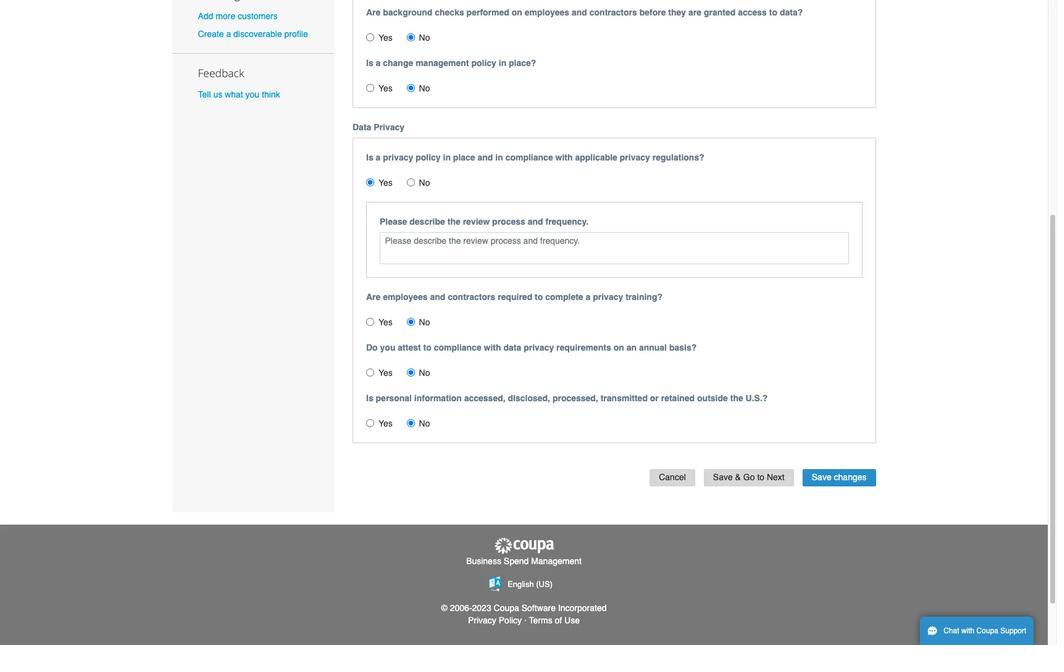 Task type: vqa. For each thing, say whether or not it's contained in the screenshot.
You.
no



Task type: describe. For each thing, give the bounding box(es) containing it.
english (us)
[[508, 580, 553, 589]]

us
[[213, 90, 222, 100]]

feedback
[[198, 66, 244, 80]]

retained
[[661, 393, 695, 403]]

1 vertical spatial privacy
[[468, 616, 497, 626]]

management
[[416, 58, 469, 68]]

privacy right the 'data'
[[524, 343, 554, 352]]

disclosed,
[[508, 393, 550, 403]]

1 horizontal spatial with
[[556, 152, 573, 162]]

go
[[744, 473, 755, 483]]

please
[[380, 217, 407, 226]]

they
[[669, 7, 686, 17]]

in left place? at the top of page
[[499, 58, 507, 68]]

is personal information accessed, disclosed, processed, transmitted or retained outside the u.s.?
[[366, 393, 768, 403]]

save for save changes
[[812, 473, 832, 483]]

incorporated
[[558, 604, 607, 613]]

privacy policy
[[468, 616, 522, 626]]

english
[[508, 580, 534, 589]]

access
[[738, 7, 767, 17]]

before
[[640, 7, 666, 17]]

applicable
[[575, 152, 618, 162]]

u.s.?
[[746, 393, 768, 403]]

1 vertical spatial contractors
[[448, 292, 496, 302]]

support
[[1001, 627, 1027, 636]]

© 2006-2023 coupa software incorporated
[[441, 604, 607, 613]]

regulations?
[[653, 152, 705, 162]]

basis?
[[669, 343, 697, 352]]

0 horizontal spatial employees
[[383, 292, 428, 302]]

2006-
[[450, 604, 472, 613]]

create a discoverable profile link
[[198, 29, 308, 39]]

discoverable
[[234, 29, 282, 39]]

a for privacy
[[376, 152, 381, 162]]

terms
[[529, 616, 553, 626]]

add more customers
[[198, 11, 278, 21]]

&
[[735, 473, 741, 483]]

you inside button
[[246, 90, 259, 100]]

no for change
[[419, 83, 430, 93]]

save changes button
[[803, 469, 876, 487]]

place
[[453, 152, 475, 162]]

yes for are employees and contractors required to complete a privacy training?
[[379, 317, 393, 327]]

describe
[[410, 217, 445, 226]]

is for is a change management policy in place?
[[366, 58, 373, 68]]

chat with coupa support
[[944, 627, 1027, 636]]

chat
[[944, 627, 960, 636]]

spend
[[504, 556, 529, 566]]

required
[[498, 292, 533, 302]]

save changes
[[812, 473, 867, 483]]

1 vertical spatial with
[[484, 343, 501, 352]]

are employees and contractors required to complete a privacy training?
[[366, 292, 663, 302]]

tell
[[198, 90, 211, 100]]

background
[[383, 7, 433, 17]]

©
[[441, 604, 448, 613]]

yes for is a change management policy in place?
[[379, 83, 393, 93]]

a right the complete
[[586, 292, 591, 302]]

outside
[[697, 393, 728, 403]]

0 horizontal spatial the
[[448, 217, 461, 226]]

cancel link
[[650, 469, 695, 487]]

requirements
[[557, 343, 611, 352]]

tell us what you think button
[[198, 88, 280, 101]]

is for is personal information accessed, disclosed, processed, transmitted or retained outside the u.s.?
[[366, 393, 373, 403]]

data
[[353, 122, 371, 132]]

privacy right 'applicable'
[[620, 152, 650, 162]]

changes
[[834, 473, 867, 483]]

processed,
[[553, 393, 598, 403]]

frequency.
[[546, 217, 589, 226]]

policy
[[499, 616, 522, 626]]

tell us what you think
[[198, 90, 280, 100]]

what
[[225, 90, 243, 100]]

privacy left the training?
[[593, 292, 623, 302]]

annual
[[639, 343, 667, 352]]

are for are employees and contractors required to complete a privacy training?
[[366, 292, 381, 302]]

to right attest
[[423, 343, 432, 352]]

business spend management
[[466, 556, 582, 566]]

place?
[[509, 58, 536, 68]]

1 horizontal spatial employees
[[525, 7, 570, 17]]

performed
[[467, 7, 509, 17]]

personal
[[376, 393, 412, 403]]

next
[[767, 473, 785, 483]]

terms of use
[[529, 616, 580, 626]]

think
[[262, 90, 280, 100]]

a for discoverable
[[226, 29, 231, 39]]

attest
[[398, 343, 421, 352]]

granted
[[704, 7, 736, 17]]

privacy policy link
[[468, 616, 522, 626]]

are background checks performed on employees and contractors before they are granted access to data?
[[366, 7, 803, 17]]

or
[[650, 393, 659, 403]]

review
[[463, 217, 490, 226]]



Task type: locate. For each thing, give the bounding box(es) containing it.
no
[[419, 32, 430, 42], [419, 83, 430, 93], [419, 178, 430, 188], [419, 317, 430, 327], [419, 368, 430, 378], [419, 419, 430, 428]]

0 vertical spatial policy
[[472, 58, 497, 68]]

2 save from the left
[[812, 473, 832, 483]]

on right performed
[[512, 7, 522, 17]]

the left review
[[448, 217, 461, 226]]

data
[[504, 343, 521, 352]]

0 vertical spatial privacy
[[374, 122, 405, 132]]

data privacy
[[353, 122, 405, 132]]

no down management
[[419, 83, 430, 93]]

no for checks
[[419, 32, 430, 42]]

yes for is a privacy policy in place and in compliance with applicable privacy regulations?
[[379, 178, 393, 188]]

0 horizontal spatial policy
[[416, 152, 441, 162]]

contractors
[[590, 7, 637, 17], [448, 292, 496, 302]]

privacy down data privacy
[[383, 152, 413, 162]]

0 vertical spatial are
[[366, 7, 381, 17]]

use
[[565, 616, 580, 626]]

2 horizontal spatial with
[[962, 627, 975, 636]]

with right chat
[[962, 627, 975, 636]]

0 vertical spatial you
[[246, 90, 259, 100]]

information
[[414, 393, 462, 403]]

no down 'background'
[[419, 32, 430, 42]]

with
[[556, 152, 573, 162], [484, 343, 501, 352], [962, 627, 975, 636]]

0 vertical spatial contractors
[[590, 7, 637, 17]]

1 vertical spatial is
[[366, 152, 373, 162]]

0 horizontal spatial compliance
[[434, 343, 482, 352]]

6 no from the top
[[419, 419, 430, 428]]

create
[[198, 29, 224, 39]]

policy
[[472, 58, 497, 68], [416, 152, 441, 162]]

no up the information
[[419, 368, 430, 378]]

on left an
[[614, 343, 624, 352]]

yes for are background checks performed on employees and contractors before they are granted access to data?
[[379, 32, 393, 42]]

software
[[522, 604, 556, 613]]

with left 'applicable'
[[556, 152, 573, 162]]

coupa
[[494, 604, 519, 613], [977, 627, 999, 636]]

0 horizontal spatial contractors
[[448, 292, 496, 302]]

coupa supplier portal image
[[493, 537, 555, 555]]

0 vertical spatial compliance
[[506, 152, 553, 162]]

please describe the review process and frequency.
[[380, 217, 589, 226]]

complete
[[546, 292, 583, 302]]

on
[[512, 7, 522, 17], [614, 343, 624, 352]]

of
[[555, 616, 562, 626]]

1 horizontal spatial policy
[[472, 58, 497, 68]]

5 no from the top
[[419, 368, 430, 378]]

6 yes from the top
[[379, 419, 393, 428]]

2 is from the top
[[366, 152, 373, 162]]

privacy
[[374, 122, 405, 132], [468, 616, 497, 626]]

None radio
[[366, 33, 374, 41], [366, 84, 374, 92], [407, 84, 415, 92], [366, 178, 374, 186], [366, 318, 374, 326], [407, 318, 415, 326], [366, 368, 374, 377], [407, 368, 415, 377], [366, 419, 374, 427], [366, 33, 374, 41], [366, 84, 374, 92], [407, 84, 415, 92], [366, 178, 374, 186], [366, 318, 374, 326], [407, 318, 415, 326], [366, 368, 374, 377], [407, 368, 415, 377], [366, 419, 374, 427]]

2 vertical spatial is
[[366, 393, 373, 403]]

contractors left before
[[590, 7, 637, 17]]

0 vertical spatial the
[[448, 217, 461, 226]]

privacy right data
[[374, 122, 405, 132]]

1 vertical spatial on
[[614, 343, 624, 352]]

1 vertical spatial you
[[380, 343, 396, 352]]

2 yes from the top
[[379, 83, 393, 93]]

training?
[[626, 292, 663, 302]]

0 horizontal spatial with
[[484, 343, 501, 352]]

compliance
[[506, 152, 553, 162], [434, 343, 482, 352]]

a left change
[[376, 58, 381, 68]]

3 yes from the top
[[379, 178, 393, 188]]

2 are from the top
[[366, 292, 381, 302]]

do you attest to compliance with data privacy requirements on an annual basis?
[[366, 343, 697, 352]]

save left &
[[713, 473, 733, 483]]

more
[[216, 11, 235, 21]]

Please describe the review process and frequency. text field
[[380, 232, 849, 264]]

the left u.s.? on the bottom right of page
[[731, 393, 744, 403]]

you left think
[[246, 90, 259, 100]]

1 save from the left
[[713, 473, 733, 483]]

checks
[[435, 7, 464, 17]]

is down data
[[366, 152, 373, 162]]

a
[[226, 29, 231, 39], [376, 58, 381, 68], [376, 152, 381, 162], [586, 292, 591, 302]]

0 vertical spatial coupa
[[494, 604, 519, 613]]

no for and
[[419, 317, 430, 327]]

0 vertical spatial with
[[556, 152, 573, 162]]

privacy
[[383, 152, 413, 162], [620, 152, 650, 162], [593, 292, 623, 302], [524, 343, 554, 352]]

terms of use link
[[529, 616, 580, 626]]

1 horizontal spatial coupa
[[977, 627, 999, 636]]

you
[[246, 90, 259, 100], [380, 343, 396, 352]]

save & go to next button
[[704, 469, 794, 487]]

None radio
[[407, 33, 415, 41], [407, 178, 415, 186], [407, 419, 415, 427], [407, 33, 415, 41], [407, 178, 415, 186], [407, 419, 415, 427]]

is
[[366, 58, 373, 68], [366, 152, 373, 162], [366, 393, 373, 403]]

chat with coupa support button
[[920, 617, 1034, 645]]

a down data privacy
[[376, 152, 381, 162]]

coupa inside button
[[977, 627, 999, 636]]

a right create
[[226, 29, 231, 39]]

1 yes from the top
[[379, 32, 393, 42]]

2023
[[472, 604, 491, 613]]

business
[[466, 556, 501, 566]]

a for change
[[376, 58, 381, 68]]

2 no from the top
[[419, 83, 430, 93]]

to right required
[[535, 292, 543, 302]]

1 vertical spatial policy
[[416, 152, 441, 162]]

an
[[627, 343, 637, 352]]

with left the 'data'
[[484, 343, 501, 352]]

create a discoverable profile
[[198, 29, 308, 39]]

cancel
[[659, 473, 686, 483]]

management
[[531, 556, 582, 566]]

accessed,
[[464, 393, 506, 403]]

1 vertical spatial employees
[[383, 292, 428, 302]]

3 is from the top
[[366, 393, 373, 403]]

1 horizontal spatial compliance
[[506, 152, 553, 162]]

yes
[[379, 32, 393, 42], [379, 83, 393, 93], [379, 178, 393, 188], [379, 317, 393, 327], [379, 368, 393, 378], [379, 419, 393, 428]]

0 vertical spatial employees
[[525, 7, 570, 17]]

1 horizontal spatial privacy
[[468, 616, 497, 626]]

2 vertical spatial with
[[962, 627, 975, 636]]

coupa left support
[[977, 627, 999, 636]]

1 vertical spatial are
[[366, 292, 381, 302]]

privacy down "2023"
[[468, 616, 497, 626]]

0 horizontal spatial coupa
[[494, 604, 519, 613]]

with inside chat with coupa support button
[[962, 627, 975, 636]]

no up attest
[[419, 317, 430, 327]]

1 horizontal spatial the
[[731, 393, 744, 403]]

no for attest
[[419, 368, 430, 378]]

1 horizontal spatial on
[[614, 343, 624, 352]]

(us)
[[536, 580, 553, 589]]

1 horizontal spatial save
[[812, 473, 832, 483]]

are left 'background'
[[366, 7, 381, 17]]

0 horizontal spatial on
[[512, 7, 522, 17]]

change
[[383, 58, 413, 68]]

save for save & go to next
[[713, 473, 733, 483]]

coupa up policy
[[494, 604, 519, 613]]

to left 'data?'
[[769, 7, 778, 17]]

0 vertical spatial on
[[512, 7, 522, 17]]

save inside save changes button
[[812, 473, 832, 483]]

to right the go
[[757, 473, 765, 483]]

employees
[[525, 7, 570, 17], [383, 292, 428, 302]]

no down the information
[[419, 419, 430, 428]]

yes for do you attest to compliance with data privacy requirements on an annual basis?
[[379, 368, 393, 378]]

is for is a privacy policy in place and in compliance with applicable privacy regulations?
[[366, 152, 373, 162]]

0 horizontal spatial you
[[246, 90, 259, 100]]

policy left place? at the top of page
[[472, 58, 497, 68]]

1 horizontal spatial you
[[380, 343, 396, 352]]

1 vertical spatial compliance
[[434, 343, 482, 352]]

in right place
[[496, 152, 503, 162]]

add
[[198, 11, 213, 21]]

in
[[499, 58, 507, 68], [443, 152, 451, 162], [496, 152, 503, 162]]

no up describe
[[419, 178, 430, 188]]

are up do
[[366, 292, 381, 302]]

4 no from the top
[[419, 317, 430, 327]]

policy left place
[[416, 152, 441, 162]]

no for information
[[419, 419, 430, 428]]

1 horizontal spatial contractors
[[590, 7, 637, 17]]

is left personal
[[366, 393, 373, 403]]

save inside button
[[713, 473, 733, 483]]

in left place
[[443, 152, 451, 162]]

is left change
[[366, 58, 373, 68]]

1 vertical spatial coupa
[[977, 627, 999, 636]]

1 vertical spatial the
[[731, 393, 744, 403]]

1 no from the top
[[419, 32, 430, 42]]

to
[[769, 7, 778, 17], [535, 292, 543, 302], [423, 343, 432, 352], [757, 473, 765, 483]]

yes for is personal information accessed, disclosed, processed, transmitted or retained outside the u.s.?
[[379, 419, 393, 428]]

0 horizontal spatial save
[[713, 473, 733, 483]]

process
[[492, 217, 526, 226]]

transmitted
[[601, 393, 648, 403]]

profile
[[284, 29, 308, 39]]

data?
[[780, 7, 803, 17]]

4 yes from the top
[[379, 317, 393, 327]]

0 horizontal spatial privacy
[[374, 122, 405, 132]]

employees up place? at the top of page
[[525, 7, 570, 17]]

you right do
[[380, 343, 396, 352]]

save left changes at the bottom right
[[812, 473, 832, 483]]

save
[[713, 473, 733, 483], [812, 473, 832, 483]]

no for privacy
[[419, 178, 430, 188]]

customers
[[238, 11, 278, 21]]

3 no from the top
[[419, 178, 430, 188]]

save & go to next
[[713, 473, 785, 483]]

add more customers link
[[198, 11, 278, 21]]

1 are from the top
[[366, 7, 381, 17]]

to inside button
[[757, 473, 765, 483]]

is a privacy policy in place and in compliance with applicable privacy regulations?
[[366, 152, 705, 162]]

are
[[689, 7, 702, 17]]

are for are background checks performed on employees and contractors before they are granted access to data?
[[366, 7, 381, 17]]

do
[[366, 343, 378, 352]]

employees up attest
[[383, 292, 428, 302]]

0 vertical spatial is
[[366, 58, 373, 68]]

contractors left required
[[448, 292, 496, 302]]

5 yes from the top
[[379, 368, 393, 378]]

is a change management policy in place?
[[366, 58, 536, 68]]

1 is from the top
[[366, 58, 373, 68]]



